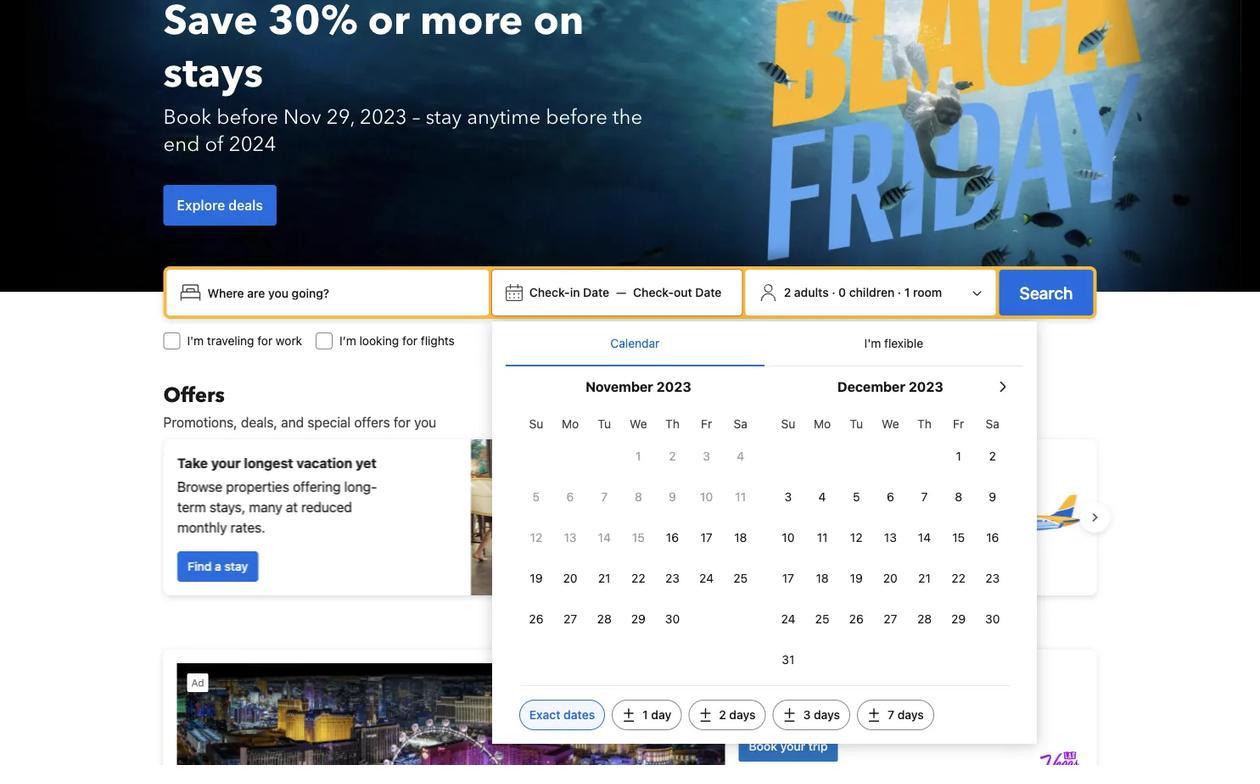 Task type: describe. For each thing, give the bounding box(es) containing it.
offers
[[163, 381, 225, 409]]

14 for 14 checkbox
[[598, 531, 611, 545]]

check-out date button
[[626, 277, 728, 308]]

you
[[414, 415, 436, 431]]

with
[[900, 489, 925, 505]]

30 for 30 option
[[985, 612, 1000, 626]]

sa for november 2023
[[734, 417, 748, 431]]

27 December 2023 checkbox
[[873, 601, 907, 638]]

6 for 6 december 2023 option
[[887, 490, 894, 504]]

november 2023
[[586, 379, 691, 395]]

get
[[650, 489, 672, 505]]

3 December 2023 checkbox
[[771, 479, 805, 516]]

stays
[[163, 46, 263, 101]]

exact dates
[[529, 708, 595, 722]]

10 November 2023 checkbox
[[690, 479, 724, 516]]

a
[[214, 560, 221, 574]]

monthly
[[177, 520, 227, 536]]

7 for 7 november 2023 checkbox
[[601, 490, 608, 504]]

find
[[187, 560, 211, 574]]

9 for 9 option
[[989, 490, 996, 504]]

2023 for november
[[657, 379, 691, 395]]

browse
[[177, 479, 222, 495]]

15 for "15 november 2023" checkbox
[[632, 531, 645, 545]]

1 inside 2 adults · 0 children · 1 room button
[[904, 286, 910, 300]]

13 for the 13 december 2023 option
[[884, 531, 897, 545]]

11 November 2023 checkbox
[[724, 479, 758, 516]]

6 November 2023 checkbox
[[553, 479, 587, 516]]

take
[[177, 455, 207, 471]]

check-in date button
[[523, 277, 616, 308]]

8 December 2023 checkbox
[[942, 479, 976, 516]]

3 for the 3 december 2023 checkbox at right bottom
[[785, 490, 792, 504]]

many
[[249, 499, 282, 516]]

for inside offers promotions, deals, and special offers for you
[[394, 415, 411, 431]]

28 for 28 november 2023 option
[[597, 612, 612, 626]]

inspired
[[676, 489, 725, 505]]

16 November 2023 checkbox
[[655, 519, 690, 557]]

day
[[651, 708, 671, 722]]

5 for 5 november 2023 checkbox
[[533, 490, 540, 504]]

17 for 17 checkbox
[[782, 572, 794, 586]]

of
[[205, 130, 224, 158]]

november
[[586, 379, 653, 395]]

– inside save 30% or more on stays book before nov 29, 2023 – stay anytime before the end of 2024
[[412, 103, 420, 131]]

nov
[[283, 103, 321, 131]]

31
[[782, 653, 795, 667]]

tu for november
[[598, 417, 611, 431]]

exact
[[529, 708, 561, 722]]

december 2023
[[838, 379, 943, 395]]

0
[[839, 286, 846, 300]]

2 adults · 0 children · 1 room button
[[752, 277, 989, 309]]

30 for 30 november 2023 option at the right bottom
[[665, 612, 680, 626]]

take your longest vacation yet image
[[471, 440, 623, 596]]

20 November 2023 checkbox
[[553, 560, 587, 597]]

i'm flexible
[[864, 336, 923, 350]]

26 for 26 option
[[529, 612, 543, 626]]

Where are you going? field
[[201, 277, 482, 308]]

27 for 27 december 2023 checkbox
[[884, 612, 897, 626]]

16 December 2023 checkbox
[[976, 519, 1010, 557]]

3 for the 3 checkbox
[[703, 449, 710, 463]]

26 November 2023 checkbox
[[519, 601, 553, 638]]

su for november
[[529, 417, 543, 431]]

10 for 10 november 2023 option
[[700, 490, 713, 504]]

2 November 2023 checkbox
[[655, 438, 690, 475]]

2 before from the left
[[546, 103, 607, 131]]

long-
[[344, 479, 377, 495]]

2 12 from the left
[[850, 531, 863, 545]]

i'm traveling for work
[[187, 334, 302, 348]]

3 days
[[803, 708, 840, 722]]

special
[[307, 415, 351, 431]]

properties
[[226, 479, 289, 495]]

mo for november
[[562, 417, 579, 431]]

23 November 2023 checkbox
[[655, 560, 690, 597]]

2023 inside save 30% or more on stays book before nov 29, 2023 – stay anytime before the end of 2024
[[360, 103, 407, 131]]

mo for december
[[814, 417, 831, 431]]

2 right 1 november 2023 option
[[669, 449, 676, 463]]

21 December 2023 checkbox
[[907, 560, 942, 597]]

8 November 2023 checkbox
[[621, 479, 655, 516]]

29 November 2023 checkbox
[[621, 601, 655, 638]]

tab list containing calendar
[[506, 322, 1023, 367]]

2 check- from the left
[[633, 286, 674, 300]]

search
[[1020, 283, 1073, 303]]

grid for november
[[519, 407, 758, 638]]

days for 2 days
[[729, 708, 756, 722]]

23 for 23 option
[[985, 572, 1000, 586]]

2 right 1 option
[[989, 449, 996, 463]]

2 days
[[719, 708, 756, 722]]

offering
[[292, 479, 340, 495]]

4 for 4 option on the bottom right of page
[[737, 449, 744, 463]]

traveling
[[207, 334, 254, 348]]

children
[[849, 286, 895, 300]]

26 for 26 december 2023 option
[[849, 612, 864, 626]]

12 November 2023 checkbox
[[519, 519, 553, 557]]

room
[[913, 286, 942, 300]]

calendar button
[[506, 322, 764, 366]]

the
[[613, 103, 643, 131]]

advertisement region
[[163, 650, 1097, 765]]

2 21 from the left
[[918, 572, 931, 586]]

22 for 22 november 2023 option
[[631, 572, 645, 586]]

29 for 29 checkbox
[[951, 612, 966, 626]]

explore deals
[[177, 197, 263, 213]]

20 December 2023 checkbox
[[873, 560, 907, 597]]

17 December 2023 checkbox
[[771, 560, 805, 597]]

end
[[163, 130, 200, 158]]

find a stay link
[[177, 552, 258, 582]]

11 for 11 november 2023 option
[[735, 490, 746, 504]]

9 November 2023 checkbox
[[655, 479, 690, 516]]

out
[[674, 286, 692, 300]]

15 November 2023 checkbox
[[621, 519, 655, 557]]

27 for 27 checkbox
[[563, 612, 577, 626]]

28 December 2023 checkbox
[[907, 601, 942, 638]]

17 for the 17 checkbox
[[701, 531, 713, 545]]

18 for 18 december 2023 checkbox
[[816, 572, 829, 586]]

5 for 5 checkbox on the bottom right of the page
[[853, 490, 860, 504]]

25 for 25 december 2023 checkbox
[[815, 612, 829, 626]]

– inside the get inspired – compare and book flights with flexibility
[[729, 489, 736, 505]]

work
[[276, 334, 302, 348]]

i'm looking for flights
[[340, 334, 455, 348]]

1 date from the left
[[583, 286, 609, 300]]

1 21 from the left
[[598, 572, 611, 586]]

or
[[368, 0, 410, 49]]

14 November 2023 checkbox
[[587, 519, 621, 557]]

6 December 2023 checkbox
[[873, 479, 907, 516]]

1 12 from the left
[[530, 531, 542, 545]]

get inspired – compare and book flights with flexibility
[[650, 489, 925, 526]]

18 November 2023 checkbox
[[724, 519, 758, 557]]

and inside the get inspired – compare and book flights with flexibility
[[797, 489, 820, 505]]

at
[[285, 499, 297, 516]]

longest
[[244, 455, 293, 471]]

18 December 2023 checkbox
[[805, 560, 839, 597]]

i'm flexible button
[[764, 322, 1023, 366]]

rates.
[[230, 520, 265, 536]]

find a stay
[[187, 560, 248, 574]]

2 right day
[[719, 708, 726, 722]]

days for 7 days
[[898, 708, 924, 722]]

fr for december 2023
[[953, 417, 964, 431]]

1 before from the left
[[217, 103, 278, 131]]

30 December 2023 checkbox
[[976, 601, 1010, 638]]

10 for 10 option
[[782, 531, 795, 545]]

1 check- from the left
[[529, 286, 570, 300]]

flexibility
[[650, 510, 705, 526]]

15 for 15 option
[[952, 531, 965, 545]]

deals
[[228, 197, 263, 213]]

1 day
[[642, 708, 671, 722]]

—
[[616, 286, 626, 300]]

1 inside 1 november 2023 option
[[636, 449, 641, 463]]

24 November 2023 checkbox
[[690, 560, 724, 597]]

4 for "4" checkbox
[[819, 490, 826, 504]]

2 December 2023 checkbox
[[976, 438, 1010, 475]]

7 December 2023 checkbox
[[907, 479, 942, 516]]

2 adults · 0 children · 1 room
[[784, 286, 942, 300]]

stay inside save 30% or more on stays book before nov 29, 2023 – stay anytime before the end of 2024
[[425, 103, 462, 131]]

i'm
[[340, 334, 356, 348]]

anytime
[[467, 103, 541, 131]]

reduced
[[301, 499, 352, 516]]

vacation
[[296, 455, 352, 471]]



Task type: locate. For each thing, give the bounding box(es) containing it.
0 horizontal spatial sa
[[734, 417, 748, 431]]

save 30% or more on stays book before nov 29, 2023 – stay anytime before the end of 2024
[[163, 0, 643, 158]]

12 December 2023 checkbox
[[839, 519, 873, 557]]

28 for 28 december 2023 option
[[917, 612, 932, 626]]

24 left 25 december 2023 checkbox
[[781, 612, 795, 626]]

25 inside option
[[733, 572, 748, 586]]

22 inside option
[[631, 572, 645, 586]]

0 horizontal spatial tu
[[598, 417, 611, 431]]

0 horizontal spatial –
[[412, 103, 420, 131]]

0 horizontal spatial 14
[[598, 531, 611, 545]]

7 days
[[888, 708, 924, 722]]

1 15 from the left
[[632, 531, 645, 545]]

0 horizontal spatial 28
[[597, 612, 612, 626]]

1 horizontal spatial 24
[[781, 612, 795, 626]]

date right in
[[583, 286, 609, 300]]

20 inside 20 november 2023 checkbox
[[563, 572, 578, 586]]

19 for 19 checkbox
[[850, 572, 863, 586]]

compare
[[740, 489, 794, 505]]

1 28 from the left
[[597, 612, 612, 626]]

3 inside checkbox
[[703, 449, 710, 463]]

flights right looking
[[421, 334, 455, 348]]

1 horizontal spatial we
[[882, 417, 899, 431]]

1 vertical spatial 3
[[785, 490, 792, 504]]

sa up 2 december 2023 checkbox
[[986, 417, 1000, 431]]

25 inside checkbox
[[815, 612, 829, 626]]

2 22 from the left
[[952, 572, 966, 586]]

16 right 15 option
[[986, 531, 999, 545]]

offers promotions, deals, and special offers for you
[[163, 381, 436, 431]]

1 vertical spatial stay
[[224, 560, 248, 574]]

6 right 5 november 2023 checkbox
[[567, 490, 574, 504]]

5 left 6 november 2023 checkbox
[[533, 490, 540, 504]]

i'm left traveling at the top
[[187, 334, 204, 348]]

1 fr from the left
[[701, 417, 712, 431]]

20 inside "20 december 2023" checkbox
[[883, 572, 898, 586]]

1 horizontal spatial flights
[[858, 489, 896, 505]]

8 for 8 checkbox
[[635, 490, 642, 504]]

and left the book
[[797, 489, 820, 505]]

4 inside option
[[737, 449, 744, 463]]

i'm for i'm flexible
[[864, 336, 881, 350]]

1 horizontal spatial 23
[[985, 572, 1000, 586]]

1 left day
[[642, 708, 648, 722]]

0 horizontal spatial 30
[[665, 612, 680, 626]]

17
[[701, 531, 713, 545], [782, 572, 794, 586]]

14 left 15 option
[[918, 531, 931, 545]]

0 vertical spatial and
[[281, 415, 304, 431]]

28 left 29 checkbox
[[917, 612, 932, 626]]

22 December 2023 checkbox
[[942, 560, 976, 597]]

deals,
[[241, 415, 277, 431]]

27 right 26 option
[[563, 612, 577, 626]]

7 right 6 december 2023 option
[[921, 490, 928, 504]]

0 horizontal spatial 12
[[530, 531, 542, 545]]

2023 down the flexible
[[909, 379, 943, 395]]

1 horizontal spatial mo
[[814, 417, 831, 431]]

0 vertical spatial flights
[[421, 334, 455, 348]]

1 horizontal spatial i'm
[[864, 336, 881, 350]]

looking
[[359, 334, 399, 348]]

· left 0
[[832, 286, 835, 300]]

11 inside checkbox
[[817, 531, 828, 545]]

2 20 from the left
[[883, 572, 898, 586]]

9 for 9 checkbox
[[669, 490, 676, 504]]

1 horizontal spatial 20
[[883, 572, 898, 586]]

11 inside option
[[735, 490, 746, 504]]

1 22 from the left
[[631, 572, 645, 586]]

grid
[[519, 407, 758, 638], [771, 407, 1010, 679]]

1 we from the left
[[630, 417, 647, 431]]

18 left 19 checkbox
[[816, 572, 829, 586]]

0 horizontal spatial fr
[[701, 417, 712, 431]]

2 6 from the left
[[887, 490, 894, 504]]

and inside offers promotions, deals, and special offers for you
[[281, 415, 304, 431]]

2 5 from the left
[[853, 490, 860, 504]]

1 horizontal spatial 21
[[918, 572, 931, 586]]

1 horizontal spatial check-
[[633, 286, 674, 300]]

2023
[[360, 103, 407, 131], [657, 379, 691, 395], [909, 379, 943, 395]]

3 November 2023 checkbox
[[690, 438, 724, 475]]

3
[[703, 449, 710, 463], [785, 490, 792, 504], [803, 708, 811, 722]]

18 inside 18 december 2023 checkbox
[[816, 572, 829, 586]]

24 December 2023 checkbox
[[771, 601, 805, 638]]

3 days from the left
[[898, 708, 924, 722]]

1 horizontal spatial 28
[[917, 612, 932, 626]]

28
[[597, 612, 612, 626], [917, 612, 932, 626]]

7 November 2023 checkbox
[[587, 479, 621, 516]]

2 19 from the left
[[850, 572, 863, 586]]

0 horizontal spatial 29
[[631, 612, 646, 626]]

2 horizontal spatial 7
[[921, 490, 928, 504]]

mo up "4" checkbox
[[814, 417, 831, 431]]

28 November 2023 checkbox
[[587, 601, 621, 638]]

4 November 2023 checkbox
[[724, 438, 758, 475]]

2 we from the left
[[882, 417, 899, 431]]

1 horizontal spatial 4
[[819, 490, 826, 504]]

6 left with
[[887, 490, 894, 504]]

2 th from the left
[[917, 417, 932, 431]]

2 horizontal spatial 2023
[[909, 379, 943, 395]]

1 13 from the left
[[564, 531, 577, 545]]

8 inside checkbox
[[635, 490, 642, 504]]

2 28 from the left
[[917, 612, 932, 626]]

for for looking
[[402, 334, 418, 348]]

1 horizontal spatial fr
[[953, 417, 964, 431]]

21
[[598, 572, 611, 586], [918, 572, 931, 586]]

1 19 from the left
[[530, 572, 543, 586]]

9 right 8 checkbox
[[989, 490, 996, 504]]

yet
[[355, 455, 376, 471]]

6
[[567, 490, 574, 504], [887, 490, 894, 504]]

check-in date — check-out date
[[529, 286, 722, 300]]

21 right 20 november 2023 checkbox
[[598, 572, 611, 586]]

24 inside checkbox
[[781, 612, 795, 626]]

15 right 14 checkbox
[[632, 531, 645, 545]]

0 horizontal spatial stay
[[224, 560, 248, 574]]

16 inside checkbox
[[986, 531, 999, 545]]

19 November 2023 checkbox
[[519, 560, 553, 597]]

1 vertical spatial 11
[[817, 531, 828, 545]]

1 horizontal spatial 19
[[850, 572, 863, 586]]

25 for "25" option
[[733, 572, 748, 586]]

2 16 from the left
[[986, 531, 999, 545]]

1 left 2 checkbox
[[636, 449, 641, 463]]

29
[[631, 612, 646, 626], [951, 612, 966, 626]]

2 26 from the left
[[849, 612, 864, 626]]

16 inside option
[[666, 531, 679, 545]]

7 for 7 december 2023 checkbox
[[921, 490, 928, 504]]

12 left 13 option
[[530, 531, 542, 545]]

3 inside checkbox
[[785, 490, 792, 504]]

check- right —
[[633, 286, 674, 300]]

22 inside checkbox
[[952, 572, 966, 586]]

1 20 from the left
[[563, 572, 578, 586]]

in
[[570, 286, 580, 300]]

1 tu from the left
[[598, 417, 611, 431]]

30 November 2023 checkbox
[[655, 601, 690, 638]]

16 for 16 option
[[666, 531, 679, 545]]

0 horizontal spatial 6
[[567, 490, 574, 504]]

4 right the 3 december 2023 checkbox at right bottom
[[819, 490, 826, 504]]

17 left 18 december 2023 checkbox
[[782, 572, 794, 586]]

tab list
[[506, 322, 1023, 367]]

for left you
[[394, 415, 411, 431]]

25
[[733, 572, 748, 586], [815, 612, 829, 626]]

2 14 from the left
[[918, 531, 931, 545]]

25 December 2023 checkbox
[[805, 601, 839, 638]]

2 8 from the left
[[955, 490, 962, 504]]

book
[[163, 103, 212, 131]]

tu down november
[[598, 417, 611, 431]]

dates
[[564, 708, 595, 722]]

offers
[[354, 415, 390, 431]]

24
[[699, 572, 714, 586], [781, 612, 795, 626]]

23 inside option
[[985, 572, 1000, 586]]

1 5 from the left
[[533, 490, 540, 504]]

region
[[150, 433, 1110, 602]]

15 inside option
[[952, 531, 965, 545]]

flights
[[421, 334, 455, 348], [858, 489, 896, 505]]

for left work
[[257, 334, 273, 348]]

3 down '31' option in the right of the page
[[803, 708, 811, 722]]

2 30 from the left
[[985, 612, 1000, 626]]

–
[[412, 103, 420, 131], [729, 489, 736, 505]]

17 right 16 option
[[701, 531, 713, 545]]

13 for 13 option
[[564, 531, 577, 545]]

before left the
[[546, 103, 607, 131]]

1 9 from the left
[[669, 490, 676, 504]]

10 down the get inspired – compare and book flights with flexibility
[[782, 531, 795, 545]]

1 horizontal spatial 27
[[884, 612, 897, 626]]

27 November 2023 checkbox
[[553, 601, 587, 638]]

15 right the 14 checkbox
[[952, 531, 965, 545]]

check- left —
[[529, 286, 570, 300]]

15 December 2023 checkbox
[[942, 519, 976, 557]]

1 vertical spatial 18
[[816, 572, 829, 586]]

1 horizontal spatial 2023
[[657, 379, 691, 395]]

1 horizontal spatial 17
[[782, 572, 794, 586]]

27 right 26 december 2023 option
[[884, 612, 897, 626]]

23 right 22 november 2023 option
[[665, 572, 680, 586]]

0 vertical spatial stay
[[425, 103, 462, 131]]

22 for 22 checkbox
[[952, 572, 966, 586]]

stays,
[[209, 499, 245, 516]]

promotions,
[[163, 415, 237, 431]]

30 right 29 checkbox
[[985, 612, 1000, 626]]

2 15 from the left
[[952, 531, 965, 545]]

4 December 2023 checkbox
[[805, 479, 839, 516]]

1 horizontal spatial 9
[[989, 490, 996, 504]]

18
[[734, 531, 747, 545], [816, 572, 829, 586]]

0 horizontal spatial su
[[529, 417, 543, 431]]

23 inside option
[[665, 572, 680, 586]]

su for december
[[781, 417, 795, 431]]

0 vertical spatial 24
[[699, 572, 714, 586]]

8 for 8 checkbox
[[955, 490, 962, 504]]

4 right the 3 checkbox
[[737, 449, 744, 463]]

30 right 29 november 2023 checkbox
[[665, 612, 680, 626]]

1 horizontal spatial 14
[[918, 531, 931, 545]]

1 inside 1 option
[[956, 449, 961, 463]]

december
[[838, 379, 905, 395]]

5 right "4" checkbox
[[853, 490, 860, 504]]

2023 right the 29,
[[360, 103, 407, 131]]

19 left 20 november 2023 checkbox
[[530, 572, 543, 586]]

grid for december
[[771, 407, 1010, 679]]

28 left 29 november 2023 checkbox
[[597, 612, 612, 626]]

0 horizontal spatial 19
[[530, 572, 543, 586]]

fr for november 2023
[[701, 417, 712, 431]]

adults
[[794, 286, 829, 300]]

1 23 from the left
[[665, 572, 680, 586]]

we down december 2023
[[882, 417, 899, 431]]

4 inside checkbox
[[819, 490, 826, 504]]

18 for 18 option on the bottom
[[734, 531, 747, 545]]

2024
[[229, 130, 276, 158]]

flexible
[[884, 336, 923, 350]]

11
[[735, 490, 746, 504], [817, 531, 828, 545]]

19 December 2023 checkbox
[[839, 560, 873, 597]]

10
[[700, 490, 713, 504], [782, 531, 795, 545]]

1 26 from the left
[[529, 612, 543, 626]]

7 inside checkbox
[[921, 490, 928, 504]]

20 for 20 november 2023 checkbox
[[563, 572, 578, 586]]

offers main content
[[150, 381, 1110, 765]]

7 right 6 november 2023 checkbox
[[601, 490, 608, 504]]

1 horizontal spatial 5
[[853, 490, 860, 504]]

13 December 2023 checkbox
[[873, 519, 907, 557]]

1 horizontal spatial 18
[[816, 572, 829, 586]]

0 horizontal spatial i'm
[[187, 334, 204, 348]]

11 right 10 option
[[817, 531, 828, 545]]

1 horizontal spatial su
[[781, 417, 795, 431]]

th for november 2023
[[665, 417, 680, 431]]

11 for 11 december 2023 checkbox
[[817, 531, 828, 545]]

1 horizontal spatial and
[[797, 489, 820, 505]]

22
[[631, 572, 645, 586], [952, 572, 966, 586]]

1 horizontal spatial 8
[[955, 490, 962, 504]]

0 horizontal spatial 15
[[632, 531, 645, 545]]

your
[[211, 455, 240, 471]]

13 November 2023 checkbox
[[553, 519, 587, 557]]

29 December 2023 checkbox
[[942, 601, 976, 638]]

2 inside button
[[784, 286, 791, 300]]

2 23 from the left
[[985, 572, 1000, 586]]

fr up 1 option
[[953, 417, 964, 431]]

14 for the 14 checkbox
[[918, 531, 931, 545]]

0 horizontal spatial th
[[665, 417, 680, 431]]

27
[[563, 612, 577, 626], [884, 612, 897, 626]]

– right 10 november 2023 option
[[729, 489, 736, 505]]

23
[[665, 572, 680, 586], [985, 572, 1000, 586]]

1 vertical spatial 25
[[815, 612, 829, 626]]

2 horizontal spatial days
[[898, 708, 924, 722]]

days
[[729, 708, 756, 722], [814, 708, 840, 722], [898, 708, 924, 722]]

th up 2 checkbox
[[665, 417, 680, 431]]

explore deals link
[[163, 185, 276, 226]]

1 horizontal spatial 16
[[986, 531, 999, 545]]

th down december 2023
[[917, 417, 932, 431]]

19 right 18 december 2023 checkbox
[[850, 572, 863, 586]]

we
[[630, 417, 647, 431], [882, 417, 899, 431]]

2 tu from the left
[[850, 417, 863, 431]]

1 horizontal spatial stay
[[425, 103, 462, 131]]

3 right 2 checkbox
[[703, 449, 710, 463]]

9 up flexibility
[[669, 490, 676, 504]]

21 right "20 december 2023" checkbox
[[918, 572, 931, 586]]

24 for 24 november 2023 checkbox
[[699, 572, 714, 586]]

2 9 from the left
[[989, 490, 996, 504]]

15 inside checkbox
[[632, 531, 645, 545]]

19 inside checkbox
[[850, 572, 863, 586]]

29 right 28 december 2023 option
[[951, 612, 966, 626]]

29 right 28 november 2023 option
[[631, 612, 646, 626]]

29 for 29 november 2023 checkbox
[[631, 612, 646, 626]]

we for november
[[630, 417, 647, 431]]

0 vertical spatial 11
[[735, 490, 746, 504]]

30 inside 30 option
[[985, 612, 1000, 626]]

progress bar inside offers main content
[[606, 609, 654, 616]]

26
[[529, 612, 543, 626], [849, 612, 864, 626]]

12
[[530, 531, 542, 545], [850, 531, 863, 545]]

0 vertical spatial 3
[[703, 449, 710, 463]]

1 horizontal spatial 30
[[985, 612, 1000, 626]]

1 grid from the left
[[519, 407, 758, 638]]

stay right a
[[224, 560, 248, 574]]

2023 right november
[[657, 379, 691, 395]]

calendar
[[610, 336, 660, 350]]

1 horizontal spatial days
[[814, 708, 840, 722]]

19 for 19 november 2023 option
[[530, 572, 543, 586]]

0 horizontal spatial 17
[[701, 531, 713, 545]]

2 su from the left
[[781, 417, 795, 431]]

and
[[281, 415, 304, 431], [797, 489, 820, 505]]

we up 1 november 2023 option
[[630, 417, 647, 431]]

1 sa from the left
[[734, 417, 748, 431]]

1 vertical spatial 4
[[819, 490, 826, 504]]

flights inside the get inspired – compare and book flights with flexibility
[[858, 489, 896, 505]]

2 · from the left
[[898, 286, 901, 300]]

for right looking
[[402, 334, 418, 348]]

1 horizontal spatial 11
[[817, 531, 828, 545]]

1 30 from the left
[[665, 612, 680, 626]]

0 horizontal spatial 10
[[700, 490, 713, 504]]

6 inside option
[[887, 490, 894, 504]]

days for 3 days
[[814, 708, 840, 722]]

2 13 from the left
[[884, 531, 897, 545]]

take your longest vacation yet browse properties offering long- term stays, many at reduced monthly rates.
[[177, 455, 377, 536]]

1 left 2 december 2023 checkbox
[[956, 449, 961, 463]]

book
[[824, 489, 855, 505]]

1 November 2023 checkbox
[[621, 438, 655, 475]]

26 December 2023 checkbox
[[839, 601, 873, 638]]

24 right 23 option
[[699, 572, 714, 586]]

0 horizontal spatial 18
[[734, 531, 747, 545]]

1 horizontal spatial 29
[[951, 612, 966, 626]]

su up 5 november 2023 checkbox
[[529, 417, 543, 431]]

1 8 from the left
[[635, 490, 642, 504]]

16 down flexibility
[[666, 531, 679, 545]]

25 November 2023 checkbox
[[724, 560, 758, 597]]

8 inside checkbox
[[955, 490, 962, 504]]

1 horizontal spatial –
[[729, 489, 736, 505]]

on
[[533, 0, 584, 49]]

more
[[420, 0, 523, 49]]

9
[[669, 490, 676, 504], [989, 490, 996, 504]]

progress bar
[[606, 609, 654, 616]]

tu for december
[[850, 417, 863, 431]]

1 horizontal spatial 15
[[952, 531, 965, 545]]

2 29 from the left
[[951, 612, 966, 626]]

2 days from the left
[[814, 708, 840, 722]]

10 right 9 checkbox
[[700, 490, 713, 504]]

19 inside option
[[530, 572, 543, 586]]

2 grid from the left
[[771, 407, 1010, 679]]

sa up 4 option on the bottom right of page
[[734, 417, 748, 431]]

1 horizontal spatial th
[[917, 417, 932, 431]]

0 horizontal spatial 25
[[733, 572, 748, 586]]

0 horizontal spatial mo
[[562, 417, 579, 431]]

mo
[[562, 417, 579, 431], [814, 417, 831, 431]]

0 horizontal spatial grid
[[519, 407, 758, 638]]

2 27 from the left
[[884, 612, 897, 626]]

stay left the anytime
[[425, 103, 462, 131]]

24 for 24 december 2023 checkbox
[[781, 612, 795, 626]]

2023 for december
[[909, 379, 943, 395]]

15
[[632, 531, 645, 545], [952, 531, 965, 545]]

1 horizontal spatial 13
[[884, 531, 897, 545]]

6 for 6 november 2023 checkbox
[[567, 490, 574, 504]]

14 December 2023 checkbox
[[907, 519, 942, 557]]

search button
[[999, 270, 1093, 316]]

0 horizontal spatial flights
[[421, 334, 455, 348]]

1 horizontal spatial sa
[[986, 417, 1000, 431]]

25 right 24 november 2023 checkbox
[[733, 572, 748, 586]]

8 left get at right
[[635, 490, 642, 504]]

0 horizontal spatial check-
[[529, 286, 570, 300]]

1 su from the left
[[529, 417, 543, 431]]

16 for 16 december 2023 checkbox
[[986, 531, 999, 545]]

1 vertical spatial and
[[797, 489, 820, 505]]

for
[[257, 334, 273, 348], [402, 334, 418, 348], [394, 415, 411, 431]]

8 right 7 december 2023 checkbox
[[955, 490, 962, 504]]

tu down december
[[850, 417, 863, 431]]

1 · from the left
[[832, 286, 835, 300]]

0 vertical spatial 10
[[700, 490, 713, 504]]

27 inside 27 checkbox
[[563, 612, 577, 626]]

date
[[583, 286, 609, 300], [695, 286, 722, 300]]

29,
[[326, 103, 355, 131]]

0 horizontal spatial 9
[[669, 490, 676, 504]]

1 mo from the left
[[562, 417, 579, 431]]

21 November 2023 checkbox
[[587, 560, 621, 597]]

5 December 2023 checkbox
[[839, 479, 873, 516]]

1 horizontal spatial 12
[[850, 531, 863, 545]]

1 vertical spatial 17
[[782, 572, 794, 586]]

0 horizontal spatial 7
[[601, 490, 608, 504]]

1 horizontal spatial 7
[[888, 708, 894, 722]]

save
[[163, 0, 258, 49]]

we for december
[[882, 417, 899, 431]]

sa for december 2023
[[986, 417, 1000, 431]]

5 November 2023 checkbox
[[519, 479, 553, 516]]

i'm inside button
[[864, 336, 881, 350]]

1 14 from the left
[[598, 531, 611, 545]]

1 left room
[[904, 286, 910, 300]]

· right children
[[898, 286, 901, 300]]

tu
[[598, 417, 611, 431], [850, 417, 863, 431]]

3 left "4" checkbox
[[785, 490, 792, 504]]

for for traveling
[[257, 334, 273, 348]]

i'm left the flexible
[[864, 336, 881, 350]]

20 for "20 december 2023" checkbox
[[883, 572, 898, 586]]

0 horizontal spatial days
[[729, 708, 756, 722]]

26 left 27 checkbox
[[529, 612, 543, 626]]

22 November 2023 checkbox
[[621, 560, 655, 597]]

stay inside region
[[224, 560, 248, 574]]

1 December 2023 checkbox
[[942, 438, 976, 475]]

24 inside checkbox
[[699, 572, 714, 586]]

0 horizontal spatial date
[[583, 286, 609, 300]]

0 horizontal spatial 3
[[703, 449, 710, 463]]

0 vertical spatial 18
[[734, 531, 747, 545]]

explore
[[177, 197, 225, 213]]

2 sa from the left
[[986, 417, 1000, 431]]

2 mo from the left
[[814, 417, 831, 431]]

1 16 from the left
[[666, 531, 679, 545]]

10 December 2023 checkbox
[[771, 519, 805, 557]]

30%
[[268, 0, 358, 49]]

23 December 2023 checkbox
[[976, 560, 1010, 597]]

th for december 2023
[[917, 417, 932, 431]]

0 vertical spatial 17
[[701, 531, 713, 545]]

1 27 from the left
[[563, 612, 577, 626]]

1 29 from the left
[[631, 612, 646, 626]]

1 6 from the left
[[567, 490, 574, 504]]

18 right the 17 checkbox
[[734, 531, 747, 545]]

region containing take your longest vacation yet
[[150, 433, 1110, 602]]

stay
[[425, 103, 462, 131], [224, 560, 248, 574]]

mo up 6 november 2023 checkbox
[[562, 417, 579, 431]]

9 December 2023 checkbox
[[976, 479, 1010, 516]]

18 inside 18 option
[[734, 531, 747, 545]]

th
[[665, 417, 680, 431], [917, 417, 932, 431]]

1 days from the left
[[729, 708, 756, 722]]

17 November 2023 checkbox
[[690, 519, 724, 557]]

30 inside 30 november 2023 option
[[665, 612, 680, 626]]

2 date from the left
[[695, 286, 722, 300]]

1 vertical spatial flights
[[858, 489, 896, 505]]

term
[[177, 499, 206, 516]]

1 horizontal spatial 25
[[815, 612, 829, 626]]

2
[[784, 286, 791, 300], [669, 449, 676, 463], [989, 449, 996, 463], [719, 708, 726, 722]]

6 inside checkbox
[[567, 490, 574, 504]]

7 inside checkbox
[[601, 490, 608, 504]]

sa
[[734, 417, 748, 431], [986, 417, 1000, 431]]

9 inside 9 option
[[989, 490, 996, 504]]

14 right 13 option
[[598, 531, 611, 545]]

1 horizontal spatial tu
[[850, 417, 863, 431]]

13
[[564, 531, 577, 545], [884, 531, 897, 545]]

0 horizontal spatial 4
[[737, 449, 744, 463]]

0 horizontal spatial 23
[[665, 572, 680, 586]]

0 vertical spatial –
[[412, 103, 420, 131]]

0 horizontal spatial before
[[217, 103, 278, 131]]

1 horizontal spatial before
[[546, 103, 607, 131]]

31 December 2023 checkbox
[[771, 642, 805, 679]]

26 left 27 december 2023 checkbox
[[849, 612, 864, 626]]

11 December 2023 checkbox
[[805, 519, 839, 557]]

2 vertical spatial 3
[[803, 708, 811, 722]]

check-
[[529, 286, 570, 300], [633, 286, 674, 300]]

1 horizontal spatial 26
[[849, 612, 864, 626]]

9 inside 9 checkbox
[[669, 490, 676, 504]]

19
[[530, 572, 543, 586], [850, 572, 863, 586]]

1 th from the left
[[665, 417, 680, 431]]

23 for 23 option
[[665, 572, 680, 586]]

date right out on the right top of the page
[[695, 286, 722, 300]]

before left nov
[[217, 103, 278, 131]]

fr up the 3 checkbox
[[701, 417, 712, 431]]

7 right 3 days
[[888, 708, 894, 722]]

0 horizontal spatial 24
[[699, 572, 714, 586]]

and right deals,
[[281, 415, 304, 431]]

fly away to your dream vacation image
[[964, 458, 1083, 577]]

0 horizontal spatial 11
[[735, 490, 746, 504]]

flights left with
[[858, 489, 896, 505]]

27 inside 27 december 2023 checkbox
[[884, 612, 897, 626]]

2 left adults
[[784, 286, 791, 300]]

1 horizontal spatial ·
[[898, 286, 901, 300]]

1 horizontal spatial 10
[[782, 531, 795, 545]]

– right the 29,
[[412, 103, 420, 131]]

su up the 3 december 2023 checkbox at right bottom
[[781, 417, 795, 431]]

25 right 24 december 2023 checkbox
[[815, 612, 829, 626]]

i'm for i'm traveling for work
[[187, 334, 204, 348]]

2 fr from the left
[[953, 417, 964, 431]]

0 horizontal spatial 26
[[529, 612, 543, 626]]

12 right 11 december 2023 checkbox
[[850, 531, 863, 545]]

11 right 10 november 2023 option
[[735, 490, 746, 504]]

23 right 22 checkbox
[[985, 572, 1000, 586]]



Task type: vqa. For each thing, say whether or not it's contained in the screenshot.
27 checkbox
yes



